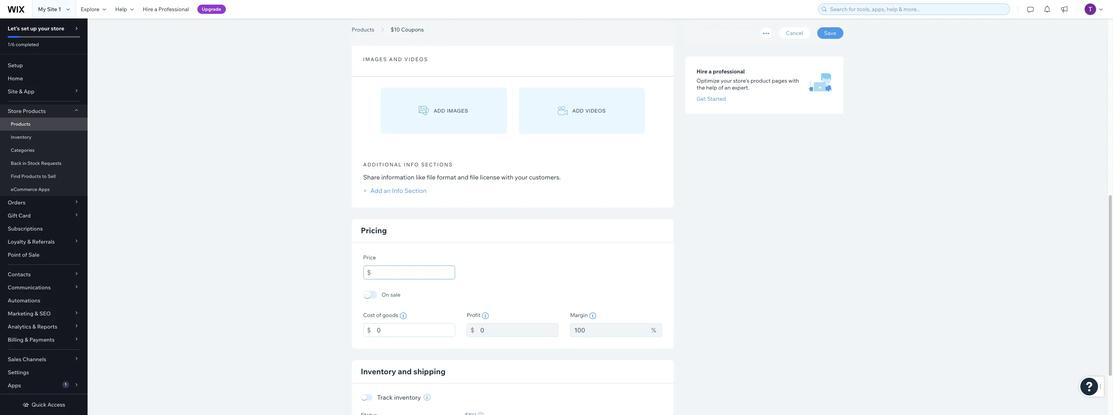 Task type: locate. For each thing, give the bounding box(es) containing it.
2 horizontal spatial your
[[721, 77, 732, 84]]

& for marketing
[[35, 310, 38, 317]]

explore
[[81, 6, 99, 13]]

gift
[[8, 212, 17, 219]]

0 horizontal spatial hire
[[143, 6, 153, 13]]

1 horizontal spatial an
[[725, 84, 731, 91]]

& left "app"
[[19, 88, 23, 95]]

add an info section link
[[363, 187, 427, 194]]

a up the optimize
[[709, 68, 712, 75]]

quick access
[[32, 401, 65, 408]]

of left sale
[[22, 251, 27, 258]]

an left expert.
[[725, 84, 731, 91]]

1 horizontal spatial a
[[709, 68, 712, 75]]

share information like file format and file license with your customers.
[[363, 173, 561, 181]]

and left videos
[[389, 56, 403, 62]]

products link
[[348, 26, 378, 33], [0, 118, 88, 131]]

0 horizontal spatial inventory
[[11, 134, 31, 140]]

get
[[697, 95, 706, 102]]

and
[[389, 56, 403, 62], [458, 173, 469, 181], [398, 367, 412, 376]]

on sale
[[382, 291, 401, 298]]

1 horizontal spatial info tooltip image
[[590, 312, 596, 319]]

1 horizontal spatial hire
[[697, 68, 708, 75]]

1 vertical spatial site
[[8, 88, 18, 95]]

0 horizontal spatial products link
[[0, 118, 88, 131]]

0 horizontal spatial with
[[502, 173, 514, 181]]

cost
[[363, 312, 375, 319]]

$ down profit
[[471, 326, 475, 334]]

info tooltip image right margin
[[590, 312, 596, 319]]

& inside popup button
[[35, 310, 38, 317]]

home link
[[0, 72, 88, 85]]

let's set up your store
[[8, 25, 64, 32]]

your right up
[[38, 25, 50, 32]]

0 vertical spatial products link
[[348, 26, 378, 33]]

save
[[825, 30, 837, 37]]

& right billing at bottom
[[25, 336, 28, 343]]

inventory inside $10 coupons form
[[361, 367, 396, 376]]

file
[[427, 173, 436, 181], [470, 173, 479, 181]]

sections
[[421, 161, 453, 168]]

& inside "dropdown button"
[[27, 238, 31, 245]]

gift card
[[8, 212, 31, 219]]

1 horizontal spatial 1
[[65, 382, 67, 387]]

$ down cost
[[367, 326, 371, 334]]

2 vertical spatial and
[[398, 367, 412, 376]]

2 vertical spatial of
[[376, 312, 381, 319]]

1 horizontal spatial your
[[515, 173, 528, 181]]

reports
[[37, 323, 57, 330]]

1 vertical spatial with
[[502, 173, 514, 181]]

0 vertical spatial a
[[154, 6, 157, 13]]

0 vertical spatial your
[[38, 25, 50, 32]]

0 horizontal spatial your
[[38, 25, 50, 32]]

0 horizontal spatial a
[[154, 6, 157, 13]]

1 horizontal spatial add
[[573, 108, 584, 114]]

site
[[47, 6, 57, 13], [8, 88, 18, 95]]

site inside popup button
[[8, 88, 18, 95]]

products right store
[[23, 108, 46, 115]]

0 vertical spatial with
[[789, 77, 800, 84]]

1 horizontal spatial with
[[789, 77, 800, 84]]

1 up the access in the bottom of the page
[[65, 382, 67, 387]]

file left license
[[470, 173, 479, 181]]

store
[[8, 108, 22, 115]]

a inside $10 coupons form
[[709, 68, 712, 75]]

add right gallery icon
[[434, 108, 446, 114]]

optimize your store's product pages with the help of an expert.
[[697, 77, 800, 91]]

hire right help button
[[143, 6, 153, 13]]

coupons
[[379, 17, 439, 34], [401, 26, 424, 33]]

1 right my at the left top
[[58, 6, 61, 13]]

1 vertical spatial and
[[458, 173, 469, 181]]

optimize
[[697, 77, 720, 84]]

& inside dropdown button
[[32, 323, 36, 330]]

0 horizontal spatial info tooltip image
[[482, 312, 489, 319]]

information
[[381, 173, 415, 181]]

products link up images
[[348, 26, 378, 33]]

1 vertical spatial your
[[721, 77, 732, 84]]

2 add from the left
[[573, 108, 584, 114]]

site right my at the left top
[[47, 6, 57, 13]]

of
[[719, 84, 724, 91], [22, 251, 27, 258], [376, 312, 381, 319]]

with right pages at the right
[[789, 77, 800, 84]]

hire a professional link
[[138, 0, 194, 18]]

apps down find products to sell link
[[38, 186, 50, 192]]

1 vertical spatial 1
[[65, 382, 67, 387]]

professional
[[713, 68, 745, 75]]

& left reports
[[32, 323, 36, 330]]

1 vertical spatial an
[[384, 187, 391, 194]]

Start typing a brand name field
[[700, 20, 830, 33]]

1 horizontal spatial site
[[47, 6, 57, 13]]

hire
[[143, 6, 153, 13], [697, 68, 708, 75]]

0 horizontal spatial 1
[[58, 6, 61, 13]]

1 horizontal spatial file
[[470, 173, 479, 181]]

track
[[377, 394, 393, 401]]

pages
[[772, 77, 788, 84]]

inventory up the "track"
[[361, 367, 396, 376]]

home
[[8, 75, 23, 82]]

products link down store products
[[0, 118, 88, 131]]

file right like
[[427, 173, 436, 181]]

your left customers.
[[515, 173, 528, 181]]

your down professional
[[721, 77, 732, 84]]

set
[[21, 25, 29, 32]]

Search for tools, apps, help & more... field
[[828, 4, 1008, 15]]

with right license
[[502, 173, 514, 181]]

subscriptions
[[8, 225, 43, 232]]

settings
[[8, 369, 29, 376]]

ecommerce
[[11, 186, 37, 192]]

site & app
[[8, 88, 34, 95]]

info tooltip image right profit
[[482, 312, 489, 319]]

save button
[[818, 27, 844, 39]]

get started link
[[697, 95, 726, 102]]

$10
[[352, 17, 376, 34], [391, 26, 400, 33]]

inventory inside sidebar element
[[11, 134, 31, 140]]

an
[[725, 84, 731, 91], [384, 187, 391, 194]]

analytics
[[8, 323, 31, 330]]

0 vertical spatial site
[[47, 6, 57, 13]]

None text field
[[377, 266, 455, 279], [481, 323, 559, 337], [377, 266, 455, 279], [481, 323, 559, 337]]

inventory for inventory
[[11, 134, 31, 140]]

0 vertical spatial of
[[719, 84, 724, 91]]

$10 up images
[[352, 17, 376, 34]]

&
[[19, 88, 23, 95], [27, 238, 31, 245], [35, 310, 38, 317], [32, 323, 36, 330], [25, 336, 28, 343]]

add
[[371, 187, 382, 194]]

product
[[751, 77, 771, 84]]

inventory for inventory and shipping
[[361, 367, 396, 376]]

completed
[[16, 42, 39, 47]]

cost of goods
[[363, 312, 398, 319]]

products up images
[[352, 26, 375, 33]]

& left seo
[[35, 310, 38, 317]]

point
[[8, 251, 21, 258]]

store's
[[734, 77, 750, 84]]

1 vertical spatial products link
[[0, 118, 88, 131]]

billing & payments button
[[0, 333, 88, 346]]

sidebar element
[[0, 18, 88, 415]]

gallery image
[[419, 106, 430, 116]]

loyalty & referrals
[[8, 238, 55, 245]]

0 horizontal spatial site
[[8, 88, 18, 95]]

& for billing
[[25, 336, 28, 343]]

store
[[51, 25, 64, 32]]

$ for %
[[471, 326, 475, 334]]

license
[[480, 173, 500, 181]]

0 vertical spatial hire
[[143, 6, 153, 13]]

loyalty
[[8, 238, 26, 245]]

hire for hire a professional
[[697, 68, 708, 75]]

info tooltip image for profit
[[482, 312, 489, 319]]

1 vertical spatial apps
[[8, 382, 21, 389]]

an left info
[[384, 187, 391, 194]]

$
[[367, 269, 371, 276], [367, 326, 371, 334], [471, 326, 475, 334]]

margin
[[570, 312, 588, 319]]

a left professional
[[154, 6, 157, 13]]

of right the help
[[719, 84, 724, 91]]

marketing
[[8, 310, 34, 317]]

1 info tooltip image from the left
[[482, 312, 489, 319]]

subscriptions link
[[0, 222, 88, 235]]

0 horizontal spatial of
[[22, 251, 27, 258]]

communications button
[[0, 281, 88, 294]]

1/6 completed
[[8, 42, 39, 47]]

0 vertical spatial and
[[389, 56, 403, 62]]

and left shipping
[[398, 367, 412, 376]]

1 horizontal spatial of
[[376, 312, 381, 319]]

add right videos icon
[[573, 108, 584, 114]]

$10 up images and videos
[[391, 26, 400, 33]]

with
[[789, 77, 800, 84], [502, 173, 514, 181]]

customers.
[[529, 173, 561, 181]]

seo
[[39, 310, 51, 317]]

None text field
[[377, 323, 455, 337], [570, 323, 648, 337], [377, 323, 455, 337], [570, 323, 648, 337]]

1 horizontal spatial products link
[[348, 26, 378, 33]]

0 horizontal spatial file
[[427, 173, 436, 181]]

1 vertical spatial of
[[22, 251, 27, 258]]

price
[[363, 254, 376, 261]]

$10 coupons form
[[88, 0, 1114, 415]]

hire up the optimize
[[697, 68, 708, 75]]

0 vertical spatial an
[[725, 84, 731, 91]]

your
[[38, 25, 50, 32], [721, 77, 732, 84], [515, 173, 528, 181]]

products up ecommerce apps
[[21, 173, 41, 179]]

1 add from the left
[[434, 108, 446, 114]]

0 horizontal spatial add
[[434, 108, 446, 114]]

$ for on sale
[[367, 269, 371, 276]]

of right cost
[[376, 312, 381, 319]]

site down home
[[8, 88, 18, 95]]

my site 1
[[38, 6, 61, 13]]

videos
[[405, 56, 428, 62]]

1 vertical spatial a
[[709, 68, 712, 75]]

sales
[[8, 356, 21, 363]]

ecommerce apps link
[[0, 183, 88, 196]]

back in stock requests
[[11, 160, 62, 166]]

$10 coupons up images and videos
[[352, 17, 439, 34]]

apps down settings
[[8, 382, 21, 389]]

access
[[48, 401, 65, 408]]

1 vertical spatial inventory
[[361, 367, 396, 376]]

inventory up 'categories'
[[11, 134, 31, 140]]

1 horizontal spatial apps
[[38, 186, 50, 192]]

$ down price
[[367, 269, 371, 276]]

hire inside $10 coupons form
[[697, 68, 708, 75]]

0 vertical spatial inventory
[[11, 134, 31, 140]]

of inside sidebar element
[[22, 251, 27, 258]]

2 info tooltip image from the left
[[590, 312, 596, 319]]

2 vertical spatial your
[[515, 173, 528, 181]]

info tooltip image
[[482, 312, 489, 319], [590, 312, 596, 319]]

analytics & reports
[[8, 323, 57, 330]]

started
[[708, 95, 726, 102]]

0 vertical spatial 1
[[58, 6, 61, 13]]

images and videos
[[363, 56, 428, 62]]

quick access button
[[22, 401, 65, 408]]

1 vertical spatial hire
[[697, 68, 708, 75]]

0 horizontal spatial apps
[[8, 382, 21, 389]]

products down store
[[11, 121, 31, 127]]

2 horizontal spatial of
[[719, 84, 724, 91]]

and right format
[[458, 173, 469, 181]]

add images
[[434, 108, 469, 114]]

& right loyalty
[[27, 238, 31, 245]]

1 horizontal spatial inventory
[[361, 367, 396, 376]]



Task type: describe. For each thing, give the bounding box(es) containing it.
upgrade
[[202, 6, 221, 12]]

& for site
[[19, 88, 23, 95]]

store products
[[8, 108, 46, 115]]

hire a professional
[[697, 68, 745, 75]]

1 horizontal spatial $10
[[391, 26, 400, 33]]

1 file from the left
[[427, 173, 436, 181]]

orders
[[8, 199, 25, 206]]

0 horizontal spatial an
[[384, 187, 391, 194]]

and for videos
[[389, 56, 403, 62]]

quick
[[32, 401, 46, 408]]

in
[[23, 160, 26, 166]]

communications
[[8, 284, 51, 291]]

products inside $10 coupons form
[[352, 26, 375, 33]]

an inside optimize your store's product pages with the help of an expert.
[[725, 84, 731, 91]]

add an info section
[[369, 187, 427, 194]]

help button
[[111, 0, 138, 18]]

with inside optimize your store's product pages with the help of an expert.
[[789, 77, 800, 84]]

cancel
[[786, 30, 804, 37]]

requests
[[41, 160, 62, 166]]

& for loyalty
[[27, 238, 31, 245]]

add videos
[[573, 108, 606, 114]]

automations
[[8, 297, 40, 304]]

a for professional
[[709, 68, 712, 75]]

site & app button
[[0, 85, 88, 98]]

sales channels button
[[0, 353, 88, 366]]

sale
[[391, 291, 401, 298]]

additional
[[363, 161, 402, 168]]

expert.
[[732, 84, 750, 91]]

analytics & reports button
[[0, 320, 88, 333]]

setup link
[[0, 59, 88, 72]]

loyalty & referrals button
[[0, 235, 88, 248]]

a for professional
[[154, 6, 157, 13]]

format
[[437, 173, 456, 181]]

hire a professional
[[143, 6, 189, 13]]

of inside optimize your store's product pages with the help of an expert.
[[719, 84, 724, 91]]

categories
[[11, 147, 35, 153]]

settings link
[[0, 366, 88, 379]]

let's
[[8, 25, 20, 32]]

ecommerce apps
[[11, 186, 50, 192]]

products inside find products to sell link
[[21, 173, 41, 179]]

products inside the store products dropdown button
[[23, 108, 46, 115]]

products link inside $10 coupons form
[[348, 26, 378, 33]]

setup
[[8, 62, 23, 69]]

stock
[[28, 160, 40, 166]]

marketing & seo button
[[0, 307, 88, 320]]

help
[[707, 84, 718, 91]]

automations link
[[0, 294, 88, 307]]

app
[[24, 88, 34, 95]]

point of sale link
[[0, 248, 88, 261]]

contacts
[[8, 271, 31, 278]]

2 file from the left
[[470, 173, 479, 181]]

your inside sidebar element
[[38, 25, 50, 32]]

the
[[697, 84, 705, 91]]

goods
[[383, 312, 398, 319]]

inventory
[[394, 394, 421, 401]]

additional info sections
[[363, 161, 453, 168]]

store products button
[[0, 105, 88, 118]]

images
[[447, 108, 469, 114]]

cancel button
[[779, 27, 810, 39]]

info tooltip image for margin
[[590, 312, 596, 319]]

orders button
[[0, 196, 88, 209]]

of for point of sale
[[22, 251, 27, 258]]

find
[[11, 173, 20, 179]]

& for analytics
[[32, 323, 36, 330]]

1 inside sidebar element
[[65, 382, 67, 387]]

contacts button
[[0, 268, 88, 281]]

billing & payments
[[8, 336, 55, 343]]

help
[[115, 6, 127, 13]]

inventory link
[[0, 131, 88, 144]]

and for shipping
[[398, 367, 412, 376]]

hire for hire a professional
[[143, 6, 153, 13]]

back in stock requests link
[[0, 157, 88, 170]]

payments
[[29, 336, 55, 343]]

marketing & seo
[[8, 310, 51, 317]]

point of sale
[[8, 251, 40, 258]]

billing
[[8, 336, 23, 343]]

categories link
[[0, 144, 88, 157]]

add for add videos
[[573, 108, 584, 114]]

0 vertical spatial apps
[[38, 186, 50, 192]]

find products to sell
[[11, 173, 56, 179]]

info
[[392, 187, 403, 194]]

sell
[[48, 173, 56, 179]]

info tooltip image
[[400, 312, 407, 319]]

professional
[[159, 6, 189, 13]]

track inventory
[[377, 394, 421, 401]]

0 horizontal spatial $10
[[352, 17, 376, 34]]

of for cost of goods
[[376, 312, 381, 319]]

like
[[416, 173, 426, 181]]

add for add images
[[434, 108, 446, 114]]

inventory and shipping
[[361, 367, 446, 376]]

find products to sell link
[[0, 170, 88, 183]]

card
[[19, 212, 31, 219]]

up
[[30, 25, 37, 32]]

$10 coupons up videos
[[391, 26, 424, 33]]

videos icon image
[[558, 106, 568, 116]]

profit
[[467, 312, 481, 319]]

%
[[652, 326, 657, 334]]

your inside optimize your store's product pages with the help of an expert.
[[721, 77, 732, 84]]



Task type: vqa. For each thing, say whether or not it's contained in the screenshot.
BACKGROUND
no



